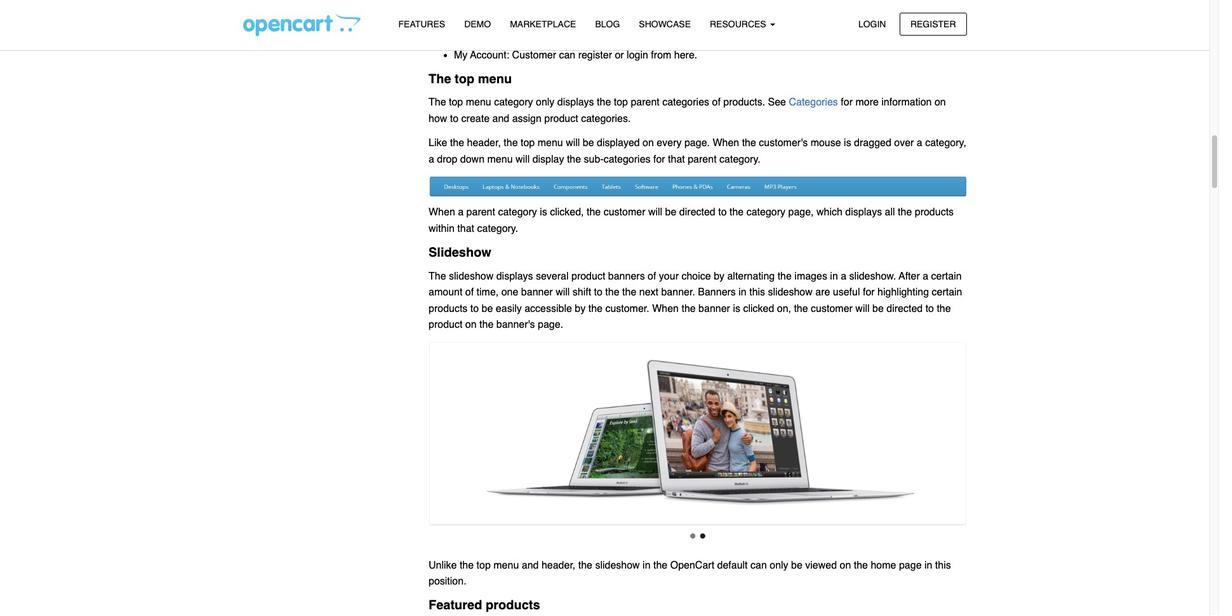 Task type: vqa. For each thing, say whether or not it's contained in the screenshot.
the bottom category.
yes



Task type: describe. For each thing, give the bounding box(es) containing it.
in up are
[[831, 270, 839, 282]]

category for is
[[498, 207, 537, 218]]

the top menu category only displays the top parent categories of products. see categories
[[429, 97, 841, 108]]

register
[[911, 19, 957, 29]]

more
[[856, 97, 879, 108]]

this inside unlike the top menu and header, the slideshow in the opencart default can only be viewed on the home page in this position.
[[936, 560, 952, 571]]

time,
[[477, 287, 499, 298]]

see
[[768, 97, 787, 108]]

displays inside when a parent category is clicked, the customer will be directed to the category page, which displays all the products within that category.
[[846, 207, 883, 218]]

opencart - open source shopping cart solution image
[[243, 13, 361, 36]]

0 vertical spatial can
[[559, 49, 576, 61]]

list,
[[684, 17, 702, 28]]

register link
[[900, 12, 967, 36]]

dragged
[[855, 137, 892, 149]]

top inside unlike the top menu and header, the slideshow in the opencart default can only be viewed on the home page in this position.
[[477, 560, 491, 571]]

create
[[462, 113, 490, 125]]

that inside like the header, the top menu will be displayed on every page. when the customer's mouse is dragged over a category, a drop down menu will display the sub-categories for that parent category.
[[668, 154, 685, 165]]

directed inside the slideshow displays several product banners of your choice by alternating the images in a slideshow. after a certain amount of time, one banner will shift to the the next banner. banners in this slideshow are useful for highlighting certain products to be easily accessible by the customer. when the banner is clicked on, the customer will be directed to the product on the banner's page.
[[887, 303, 923, 314]]

the for the slideshow displays several product banners of your choice by alternating the images in a slideshow. after a certain amount of time, one banner will shift to the the next banner. banners in this slideshow are useful for highlighting certain products to be easily accessible by the customer. when the banner is clicked on, the customer will be directed to the product on the banner's page.
[[429, 270, 446, 282]]

and inside for more information on how to create and assign product categories.
[[493, 113, 510, 125]]

links: links the customer to the home page, wish list, my account, shopping cart, and checkout.
[[454, 17, 900, 28]]

a right over
[[917, 137, 923, 149]]

category for only
[[494, 97, 533, 108]]

to down time,
[[471, 303, 479, 314]]

1 horizontal spatial of
[[648, 270, 657, 282]]

menu down the account:
[[478, 72, 512, 86]]

when inside when a parent category is clicked, the customer will be directed to the category page, which displays all the products within that category.
[[429, 207, 455, 218]]

sub-
[[584, 154, 604, 165]]

parent inside when a parent category is clicked, the customer will be directed to the category page, which displays all the products within that category.
[[467, 207, 496, 218]]

to inside for more information on how to create and assign product categories.
[[450, 113, 459, 125]]

customer inside when a parent category is clicked, the customer will be directed to the category page, which displays all the products within that category.
[[604, 207, 646, 218]]

drop
[[437, 154, 458, 165]]

choice
[[682, 270, 711, 282]]

0 vertical spatial certain
[[932, 270, 962, 282]]

0 vertical spatial of
[[713, 97, 721, 108]]

categories link
[[789, 97, 841, 108]]

that inside when a parent category is clicked, the customer will be directed to the category page, which displays all the products within that category.
[[458, 223, 475, 234]]

banners
[[609, 270, 645, 282]]

cart,
[[809, 17, 831, 28]]

1 vertical spatial product
[[572, 270, 606, 282]]

0 vertical spatial categories
[[663, 97, 710, 108]]

my account: customer can register or login from here.
[[454, 49, 698, 61]]

this inside the slideshow displays several product banners of your choice by alternating the images in a slideshow. after a certain amount of time, one banner will shift to the the next banner. banners in this slideshow are useful for highlighting certain products to be easily accessible by the customer. when the banner is clicked on, the customer will be directed to the product on the banner's page.
[[750, 287, 766, 298]]

highlighting
[[878, 287, 930, 298]]

all
[[885, 207, 896, 218]]

will left displayed
[[566, 137, 580, 149]]

categories.
[[581, 113, 631, 125]]

1 vertical spatial by
[[575, 303, 586, 314]]

accessible
[[525, 303, 572, 314]]

displayed
[[597, 137, 640, 149]]

showcase link
[[630, 13, 701, 36]]

customer's
[[759, 137, 808, 149]]

page. inside the slideshow displays several product banners of your choice by alternating the images in a slideshow. after a certain amount of time, one banner will shift to the the next banner. banners in this slideshow are useful for highlighting certain products to be easily accessible by the customer. when the banner is clicked on, the customer will be directed to the product on the banner's page.
[[538, 319, 564, 331]]

be inside like the header, the top menu will be displayed on every page. when the customer's mouse is dragged over a category, a drop down menu will display the sub-categories for that parent category.
[[583, 137, 594, 149]]

0 horizontal spatial page,
[[630, 17, 655, 28]]

when inside the slideshow displays several product banners of your choice by alternating the images in a slideshow. after a certain amount of time, one banner will shift to the the next banner. banners in this slideshow are useful for highlighting certain products to be easily accessible by the customer. when the banner is clicked on, the customer will be directed to the product on the banner's page.
[[653, 303, 679, 314]]

clicked
[[744, 303, 775, 314]]

login
[[627, 49, 649, 61]]

display
[[533, 154, 564, 165]]

demo link
[[455, 13, 501, 36]]

in left opencart
[[643, 560, 651, 571]]

alternating
[[728, 270, 775, 282]]

demo
[[465, 19, 491, 29]]

information
[[882, 97, 932, 108]]

like
[[429, 137, 448, 149]]

mouse
[[811, 137, 842, 149]]

next
[[640, 287, 659, 298]]

will left display
[[516, 154, 530, 165]]

a up useful
[[841, 270, 847, 282]]

which
[[817, 207, 843, 218]]

wish
[[658, 17, 681, 28]]

within
[[429, 223, 455, 234]]

features link
[[389, 13, 455, 36]]

unlike the top menu and header, the slideshow in the opencart default can only be viewed on the home page in this position.
[[429, 560, 952, 587]]

0 vertical spatial only
[[536, 97, 555, 108]]

blog link
[[586, 13, 630, 36]]

the for the top menu category only displays the top parent categories of products. see categories
[[429, 97, 446, 108]]

when a parent category is clicked, the customer will be directed to the category page, which displays all the products within that category.
[[429, 207, 954, 234]]

category,
[[926, 137, 967, 149]]

product inside for more information on how to create and assign product categories.
[[545, 113, 579, 125]]

is inside like the header, the top menu will be displayed on every page. when the customer's mouse is dragged over a category, a drop down menu will display the sub-categories for that parent category.
[[844, 137, 852, 149]]

0 horizontal spatial of
[[466, 287, 474, 298]]

marketplace link
[[501, 13, 586, 36]]

top up create
[[449, 97, 463, 108]]

parent inside like the header, the top menu will be displayed on every page. when the customer's mouse is dragged over a category, a drop down menu will display the sub-categories for that parent category.
[[688, 154, 717, 165]]

unlike
[[429, 560, 457, 571]]

the top menu
[[429, 72, 512, 86]]

to inside when a parent category is clicked, the customer will be directed to the category page, which displays all the products within that category.
[[719, 207, 727, 218]]

customer.
[[606, 303, 650, 314]]

1 vertical spatial my
[[454, 49, 468, 61]]

amount
[[429, 287, 463, 298]]

menu inside unlike the top menu and header, the slideshow in the opencart default can only be viewed on the home page in this position.
[[494, 560, 519, 571]]

slideshow
[[429, 245, 492, 260]]

login
[[859, 19, 887, 29]]

checkout.
[[854, 17, 900, 28]]

page. inside like the header, the top menu will be displayed on every page. when the customer's mouse is dragged over a category, a drop down menu will display the sub-categories for that parent category.
[[685, 137, 710, 149]]

0 vertical spatial my
[[705, 17, 719, 28]]

shift
[[573, 287, 592, 298]]

or
[[615, 49, 624, 61]]

a left drop
[[429, 154, 435, 165]]

how
[[429, 113, 448, 125]]

front - official slideshow image
[[429, 341, 967, 550]]

products inside the slideshow displays several product banners of your choice by alternating the images in a slideshow. after a certain amount of time, one banner will shift to the the next banner. banners in this slideshow are useful for highlighting certain products to be easily accessible by the customer. when the banner is clicked on, the customer will be directed to the product on the banner's page.
[[429, 303, 468, 314]]

images
[[795, 270, 828, 282]]

will left shift on the top
[[556, 287, 570, 298]]

resources link
[[701, 13, 785, 36]]

login link
[[848, 12, 897, 36]]

on,
[[777, 303, 792, 314]]

0 vertical spatial parent
[[631, 97, 660, 108]]

will down useful
[[856, 303, 870, 314]]

categories
[[789, 97, 839, 108]]

down
[[461, 154, 485, 165]]

account:
[[470, 49, 510, 61]]

1 vertical spatial certain
[[932, 287, 963, 298]]

2 horizontal spatial and
[[834, 17, 851, 28]]

on inside unlike the top menu and header, the slideshow in the opencart default can only be viewed on the home page in this position.
[[840, 560, 852, 571]]

category. inside like the header, the top menu will be displayed on every page. when the customer's mouse is dragged over a category, a drop down menu will display the sub-categories for that parent category.
[[720, 154, 761, 165]]

page
[[900, 560, 922, 571]]

one
[[502, 287, 519, 298]]



Task type: locate. For each thing, give the bounding box(es) containing it.
for
[[841, 97, 853, 108], [654, 154, 666, 165], [863, 287, 875, 298]]

0 vertical spatial header,
[[467, 137, 501, 149]]

product
[[545, 113, 579, 125], [572, 270, 606, 282], [429, 319, 463, 331]]

products.
[[724, 97, 766, 108]]

and inside unlike the top menu and header, the slideshow in the opencart default can only be viewed on the home page in this position.
[[522, 560, 539, 571]]

0 horizontal spatial customer
[[527, 17, 569, 28]]

1 horizontal spatial by
[[714, 270, 725, 282]]

is left clicked,
[[540, 207, 548, 218]]

2 vertical spatial for
[[863, 287, 875, 298]]

product right assign on the left of the page
[[545, 113, 579, 125]]

when down products.
[[713, 137, 740, 149]]

1 horizontal spatial that
[[668, 154, 685, 165]]

this right page
[[936, 560, 952, 571]]

1 vertical spatial header,
[[542, 560, 576, 571]]

top down assign on the left of the page
[[521, 137, 535, 149]]

0 vertical spatial page.
[[685, 137, 710, 149]]

over
[[895, 137, 915, 149]]

be down highlighting
[[873, 303, 884, 314]]

products down amount
[[429, 303, 468, 314]]

and right cart, on the right of page
[[834, 17, 851, 28]]

displays inside the slideshow displays several product banners of your choice by alternating the images in a slideshow. after a certain amount of time, one banner will shift to the the next banner. banners in this slideshow are useful for highlighting certain products to be easily accessible by the customer. when the banner is clicked on, the customer will be directed to the product on the banner's page.
[[497, 270, 533, 282]]

0 vertical spatial the
[[429, 72, 451, 86]]

0 horizontal spatial can
[[559, 49, 576, 61]]

slideshow inside unlike the top menu and header, the slideshow in the opencart default can only be viewed on the home page in this position.
[[596, 560, 640, 571]]

in right page
[[925, 560, 933, 571]]

0 horizontal spatial and
[[493, 113, 510, 125]]

your
[[659, 270, 679, 282]]

links:
[[454, 17, 481, 28]]

menu right the down
[[488, 154, 513, 165]]

parent up categories.
[[631, 97, 660, 108]]

products right all
[[915, 207, 954, 218]]

be left viewed
[[792, 560, 803, 571]]

top up categories.
[[614, 97, 628, 108]]

1 horizontal spatial parent
[[631, 97, 660, 108]]

1 vertical spatial of
[[648, 270, 657, 282]]

1 vertical spatial only
[[770, 560, 789, 571]]

category
[[494, 97, 533, 108], [498, 207, 537, 218], [747, 207, 786, 218]]

page. down accessible
[[538, 319, 564, 331]]

customer inside the slideshow displays several product banners of your choice by alternating the images in a slideshow. after a certain amount of time, one banner will shift to the the next banner. banners in this slideshow are useful for highlighting certain products to be easily accessible by the customer. when the banner is clicked on, the customer will be directed to the product on the banner's page.
[[811, 303, 853, 314]]

be inside when a parent category is clicked, the customer will be directed to the category page, which displays all the products within that category.
[[666, 207, 677, 218]]

several
[[536, 270, 569, 282]]

a inside when a parent category is clicked, the customer will be directed to the category page, which displays all the products within that category.
[[458, 207, 464, 218]]

features
[[399, 19, 445, 29]]

categories inside like the header, the top menu will be displayed on every page. when the customer's mouse is dragged over a category, a drop down menu will display the sub-categories for that parent category.
[[604, 154, 651, 165]]

categories down displayed
[[604, 154, 651, 165]]

banner down banners
[[699, 303, 731, 314]]

only left viewed
[[770, 560, 789, 571]]

2 horizontal spatial parent
[[688, 154, 717, 165]]

1 vertical spatial categories
[[604, 154, 651, 165]]

like the header, the top menu will be displayed on every page. when the customer's mouse is dragged over a category, a drop down menu will display the sub-categories for that parent category.
[[429, 137, 967, 165]]

by down shift on the top
[[575, 303, 586, 314]]

on inside like the header, the top menu will be displayed on every page. when the customer's mouse is dragged over a category, a drop down menu will display the sub-categories for that parent category.
[[643, 137, 654, 149]]

0 horizontal spatial for
[[654, 154, 666, 165]]

2 horizontal spatial of
[[713, 97, 721, 108]]

0 vertical spatial products
[[915, 207, 954, 218]]

1 vertical spatial that
[[458, 223, 475, 234]]

resources
[[710, 19, 769, 29]]

for inside like the header, the top menu will be displayed on every page. when the customer's mouse is dragged over a category, a drop down menu will display the sub-categories for that parent category.
[[654, 154, 666, 165]]

featured
[[429, 598, 483, 613]]

of
[[713, 97, 721, 108], [648, 270, 657, 282], [466, 287, 474, 298]]

blog
[[596, 19, 620, 29]]

on down time,
[[466, 319, 477, 331]]

1 horizontal spatial only
[[770, 560, 789, 571]]

certain right after
[[932, 270, 962, 282]]

is inside when a parent category is clicked, the customer will be directed to the category page, which displays all the products within that category.
[[540, 207, 548, 218]]

1 horizontal spatial categories
[[663, 97, 710, 108]]

0 horizontal spatial by
[[575, 303, 586, 314]]

is inside the slideshow displays several product banners of your choice by alternating the images in a slideshow. after a certain amount of time, one banner will shift to the the next banner. banners in this slideshow are useful for highlighting certain products to be easily accessible by the customer. when the banner is clicked on, the customer will be directed to the product on the banner's page.
[[733, 303, 741, 314]]

page, left which
[[789, 207, 814, 218]]

assign
[[512, 113, 542, 125]]

1 vertical spatial products
[[429, 303, 468, 314]]

be inside unlike the top menu and header, the slideshow in the opencart default can only be viewed on the home page in this position.
[[792, 560, 803, 571]]

customer
[[527, 17, 569, 28], [604, 207, 646, 218], [811, 303, 853, 314]]

to left blog
[[572, 17, 580, 28]]

1 horizontal spatial category.
[[720, 154, 761, 165]]

certain right highlighting
[[932, 287, 963, 298]]

from
[[651, 49, 672, 61]]

here.
[[675, 49, 698, 61]]

useful
[[833, 287, 861, 298]]

be down time,
[[482, 303, 493, 314]]

parent up front - official top menu image
[[688, 154, 717, 165]]

directed inside when a parent category is clicked, the customer will be directed to the category page, which displays all the products within that category.
[[680, 207, 716, 218]]

1 horizontal spatial slideshow
[[596, 560, 640, 571]]

of up next
[[648, 270, 657, 282]]

the
[[429, 72, 451, 86], [429, 97, 446, 108], [429, 270, 446, 282]]

1 horizontal spatial for
[[841, 97, 853, 108]]

are
[[816, 287, 831, 298]]

is left clicked
[[733, 303, 741, 314]]

1 vertical spatial the
[[429, 97, 446, 108]]

0 vertical spatial page,
[[630, 17, 655, 28]]

0 vertical spatial by
[[714, 270, 725, 282]]

be up sub-
[[583, 137, 594, 149]]

category. inside when a parent category is clicked, the customer will be directed to the category page, which displays all the products within that category.
[[477, 223, 519, 234]]

1 horizontal spatial can
[[751, 560, 767, 571]]

can left register
[[559, 49, 576, 61]]

for down "slideshow."
[[863, 287, 875, 298]]

category.
[[720, 154, 761, 165], [477, 223, 519, 234]]

position.
[[429, 576, 467, 587]]

1 horizontal spatial products
[[486, 598, 540, 613]]

0 vertical spatial when
[[713, 137, 740, 149]]

customer right clicked,
[[604, 207, 646, 218]]

only inside unlike the top menu and header, the slideshow in the opencart default can only be viewed on the home page in this position.
[[770, 560, 789, 571]]

on left every
[[643, 137, 654, 149]]

easily
[[496, 303, 522, 314]]

for inside the slideshow displays several product banners of your choice by alternating the images in a slideshow. after a certain amount of time, one banner will shift to the the next banner. banners in this slideshow are useful for highlighting certain products to be easily accessible by the customer. when the banner is clicked on, the customer will be directed to the product on the banner's page.
[[863, 287, 875, 298]]

banners
[[698, 287, 736, 298]]

0 vertical spatial product
[[545, 113, 579, 125]]

header, inside like the header, the top menu will be displayed on every page. when the customer's mouse is dragged over a category, a drop down menu will display the sub-categories for that parent category.
[[467, 137, 501, 149]]

on
[[935, 97, 946, 108], [643, 137, 654, 149], [466, 319, 477, 331], [840, 560, 852, 571]]

directed
[[680, 207, 716, 218], [887, 303, 923, 314]]

top down the account:
[[455, 72, 475, 86]]

top inside like the header, the top menu will be displayed on every page. when the customer's mouse is dragged over a category, a drop down menu will display the sub-categories for that parent category.
[[521, 137, 535, 149]]

top
[[455, 72, 475, 86], [449, 97, 463, 108], [614, 97, 628, 108], [521, 137, 535, 149], [477, 560, 491, 571]]

that
[[668, 154, 685, 165], [458, 223, 475, 234]]

2 vertical spatial is
[[733, 303, 741, 314]]

1 horizontal spatial and
[[522, 560, 539, 571]]

category. up slideshow
[[477, 223, 519, 234]]

home
[[871, 560, 897, 571]]

0 vertical spatial this
[[750, 287, 766, 298]]

0 horizontal spatial products
[[429, 303, 468, 314]]

to right the how
[[450, 113, 459, 125]]

slideshow
[[449, 270, 494, 282], [768, 287, 813, 298], [596, 560, 640, 571]]

banner's
[[497, 319, 535, 331]]

a
[[917, 137, 923, 149], [429, 154, 435, 165], [458, 207, 464, 218], [841, 270, 847, 282], [923, 270, 929, 282]]

my right list,
[[705, 17, 719, 28]]

links
[[484, 17, 507, 28]]

will
[[566, 137, 580, 149], [516, 154, 530, 165], [649, 207, 663, 218], [556, 287, 570, 298], [856, 303, 870, 314]]

1 horizontal spatial when
[[653, 303, 679, 314]]

of left products.
[[713, 97, 721, 108]]

0 vertical spatial for
[[841, 97, 853, 108]]

customer up customer
[[527, 17, 569, 28]]

account,
[[721, 17, 761, 28]]

1 vertical spatial page,
[[789, 207, 814, 218]]

1 horizontal spatial page,
[[789, 207, 814, 218]]

product down amount
[[429, 319, 463, 331]]

can
[[559, 49, 576, 61], [751, 560, 767, 571]]

this up clicked
[[750, 287, 766, 298]]

and up featured products
[[522, 560, 539, 571]]

on inside for more information on how to create and assign product categories.
[[935, 97, 946, 108]]

1 horizontal spatial displays
[[558, 97, 594, 108]]

can right default
[[751, 560, 767, 571]]

header, inside unlike the top menu and header, the slideshow in the opencart default can only be viewed on the home page in this position.
[[542, 560, 576, 571]]

0 vertical spatial slideshow
[[449, 270, 494, 282]]

slideshow.
[[850, 270, 897, 282]]

0 horizontal spatial that
[[458, 223, 475, 234]]

1 vertical spatial for
[[654, 154, 666, 165]]

1 vertical spatial can
[[751, 560, 767, 571]]

1 vertical spatial and
[[493, 113, 510, 125]]

that down every
[[668, 154, 685, 165]]

be
[[583, 137, 594, 149], [666, 207, 677, 218], [482, 303, 493, 314], [873, 303, 884, 314], [792, 560, 803, 571]]

displays left all
[[846, 207, 883, 218]]

banner up accessible
[[522, 287, 553, 298]]

the inside the slideshow displays several product banners of your choice by alternating the images in a slideshow. after a certain amount of time, one banner will shift to the the next banner. banners in this slideshow are useful for highlighting certain products to be easily accessible by the customer. when the banner is clicked on, the customer will be directed to the product on the banner's page.
[[429, 270, 446, 282]]

is
[[844, 137, 852, 149], [540, 207, 548, 218], [733, 303, 741, 314]]

my
[[705, 17, 719, 28], [454, 49, 468, 61]]

0 vertical spatial displays
[[558, 97, 594, 108]]

0 horizontal spatial only
[[536, 97, 555, 108]]

clicked,
[[550, 207, 584, 218]]

and right create
[[493, 113, 510, 125]]

1 vertical spatial banner
[[699, 303, 731, 314]]

displays
[[558, 97, 594, 108], [846, 207, 883, 218], [497, 270, 533, 282]]

product up shift on the top
[[572, 270, 606, 282]]

0 vertical spatial and
[[834, 17, 851, 28]]

on right information
[[935, 97, 946, 108]]

by up banners
[[714, 270, 725, 282]]

viewed
[[806, 560, 837, 571]]

that right within
[[458, 223, 475, 234]]

menu up create
[[466, 97, 492, 108]]

menu up display
[[538, 137, 563, 149]]

1 the from the top
[[429, 72, 451, 86]]

products inside when a parent category is clicked, the customer will be directed to the category page, which displays all the products within that category.
[[915, 207, 954, 218]]

2 horizontal spatial displays
[[846, 207, 883, 218]]

parent up slideshow
[[467, 207, 496, 218]]

page,
[[630, 17, 655, 28], [789, 207, 814, 218]]

when down "banner."
[[653, 303, 679, 314]]

register
[[579, 49, 612, 61]]

home
[[600, 17, 627, 28]]

to right shift on the top
[[594, 287, 603, 298]]

3 the from the top
[[429, 270, 446, 282]]

on inside the slideshow displays several product banners of your choice by alternating the images in a slideshow. after a certain amount of time, one banner will shift to the the next banner. banners in this slideshow are useful for highlighting certain products to be easily accessible by the customer. when the banner is clicked on, the customer will be directed to the product on the banner's page.
[[466, 319, 477, 331]]

the for the top menu
[[429, 72, 451, 86]]

front - official top menu image
[[429, 176, 967, 197]]

1 vertical spatial this
[[936, 560, 952, 571]]

1 horizontal spatial this
[[936, 560, 952, 571]]

is right 'mouse'
[[844, 137, 852, 149]]

2 the from the top
[[429, 97, 446, 108]]

2 vertical spatial the
[[429, 270, 446, 282]]

0 vertical spatial banner
[[522, 287, 553, 298]]

for inside for more information on how to create and assign product categories.
[[841, 97, 853, 108]]

opencart
[[671, 560, 715, 571]]

categories
[[663, 97, 710, 108], [604, 154, 651, 165]]

header,
[[467, 137, 501, 149], [542, 560, 576, 571]]

of left time,
[[466, 287, 474, 298]]

displays up 'one'
[[497, 270, 533, 282]]

in down alternating
[[739, 287, 747, 298]]

marketplace
[[510, 19, 577, 29]]

page, inside when a parent category is clicked, the customer will be directed to the category page, which displays all the products within that category.
[[789, 207, 814, 218]]

for left the more
[[841, 97, 853, 108]]

will down front - official top menu image
[[649, 207, 663, 218]]

parent
[[631, 97, 660, 108], [688, 154, 717, 165], [467, 207, 496, 218]]

1 horizontal spatial my
[[705, 17, 719, 28]]

a right after
[[923, 270, 929, 282]]

2 vertical spatial products
[[486, 598, 540, 613]]

every
[[657, 137, 682, 149]]

0 horizontal spatial banner
[[522, 287, 553, 298]]

1 vertical spatial directed
[[887, 303, 923, 314]]

can inside unlike the top menu and header, the slideshow in the opencart default can only be viewed on the home page in this position.
[[751, 560, 767, 571]]

0 horizontal spatial categories
[[604, 154, 651, 165]]

1 horizontal spatial banner
[[699, 303, 731, 314]]

banner.
[[662, 287, 696, 298]]

0 vertical spatial that
[[668, 154, 685, 165]]

my up the top menu
[[454, 49, 468, 61]]

on right viewed
[[840, 560, 852, 571]]

for more information on how to create and assign product categories.
[[429, 97, 946, 125]]

1 vertical spatial displays
[[846, 207, 883, 218]]

customer
[[512, 49, 557, 61]]

0 horizontal spatial is
[[540, 207, 548, 218]]

to down front - official top menu image
[[719, 207, 727, 218]]

displays up categories.
[[558, 97, 594, 108]]

0 horizontal spatial when
[[429, 207, 455, 218]]

category. down customer's
[[720, 154, 761, 165]]

2 vertical spatial customer
[[811, 303, 853, 314]]

directed down highlighting
[[887, 303, 923, 314]]

2 horizontal spatial is
[[844, 137, 852, 149]]

2 horizontal spatial products
[[915, 207, 954, 218]]

2 vertical spatial of
[[466, 287, 474, 298]]

customer down are
[[811, 303, 853, 314]]

to down highlighting
[[926, 303, 935, 314]]

only up assign on the left of the page
[[536, 97, 555, 108]]

top up featured products
[[477, 560, 491, 571]]

0 horizontal spatial slideshow
[[449, 270, 494, 282]]

after
[[899, 270, 920, 282]]

shopping
[[763, 17, 806, 28]]

default
[[718, 560, 748, 571]]

in
[[831, 270, 839, 282], [739, 287, 747, 298], [643, 560, 651, 571], [925, 560, 933, 571]]

0 vertical spatial category.
[[720, 154, 761, 165]]

1 vertical spatial slideshow
[[768, 287, 813, 298]]

0 horizontal spatial my
[[454, 49, 468, 61]]

1 vertical spatial customer
[[604, 207, 646, 218]]

and
[[834, 17, 851, 28], [493, 113, 510, 125], [522, 560, 539, 571]]

featured products
[[429, 598, 540, 613]]

showcase
[[639, 19, 691, 29]]

be down front - official top menu image
[[666, 207, 677, 218]]

0 horizontal spatial this
[[750, 287, 766, 298]]

1 horizontal spatial directed
[[887, 303, 923, 314]]

will inside when a parent category is clicked, the customer will be directed to the category page, which displays all the products within that category.
[[649, 207, 663, 218]]

0 horizontal spatial category.
[[477, 223, 519, 234]]

for down every
[[654, 154, 666, 165]]

page. right every
[[685, 137, 710, 149]]

0 vertical spatial customer
[[527, 17, 569, 28]]

1 vertical spatial category.
[[477, 223, 519, 234]]

2 horizontal spatial when
[[713, 137, 740, 149]]

when up within
[[429, 207, 455, 218]]

0 horizontal spatial header,
[[467, 137, 501, 149]]

page, left wish
[[630, 17, 655, 28]]

2 vertical spatial when
[[653, 303, 679, 314]]

2 vertical spatial product
[[429, 319, 463, 331]]

when inside like the header, the top menu will be displayed on every page. when the customer's mouse is dragged over a category, a drop down menu will display the sub-categories for that parent category.
[[713, 137, 740, 149]]

1 horizontal spatial header,
[[542, 560, 576, 571]]

0 horizontal spatial displays
[[497, 270, 533, 282]]

menu up featured products
[[494, 560, 519, 571]]

2 horizontal spatial slideshow
[[768, 287, 813, 298]]

the slideshow displays several product banners of your choice by alternating the images in a slideshow. after a certain amount of time, one banner will shift to the the next banner. banners in this slideshow are useful for highlighting certain products to be easily accessible by the customer. when the banner is clicked on, the customer will be directed to the product on the banner's page.
[[429, 270, 963, 331]]

only
[[536, 97, 555, 108], [770, 560, 789, 571]]

categories up every
[[663, 97, 710, 108]]

a up slideshow
[[458, 207, 464, 218]]

0 vertical spatial is
[[844, 137, 852, 149]]

products right "featured"
[[486, 598, 540, 613]]

directed down front - official top menu image
[[680, 207, 716, 218]]



